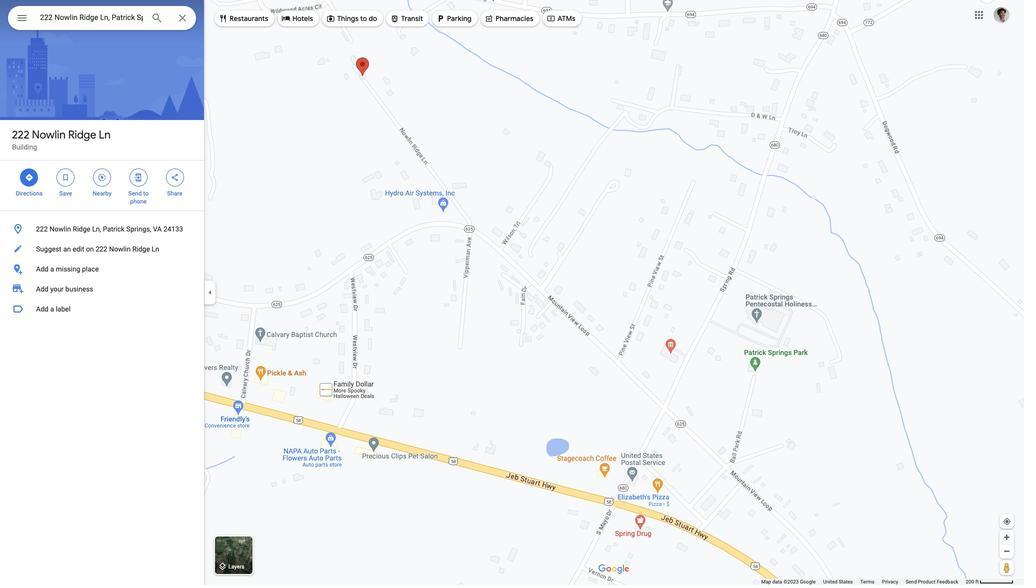 Task type: describe. For each thing, give the bounding box(es) containing it.
missing
[[56, 265, 80, 273]]


[[25, 172, 34, 183]]

nearby
[[93, 190, 111, 197]]

things
[[337, 14, 359, 23]]

none field inside 222 nowlin ridge ln, patrick springs, va 24133 field
[[40, 12, 143, 24]]

share
[[167, 190, 182, 197]]

states
[[839, 579, 853, 585]]


[[61, 172, 70, 183]]

phone
[[130, 198, 147, 205]]

222 nowlin ridge ln, patrick springs, va 24133
[[36, 225, 183, 233]]

send product feedback
[[906, 579, 958, 585]]

2 horizontal spatial 222
[[96, 245, 107, 253]]

ridge for ln
[[68, 128, 96, 142]]

collapse side panel image
[[205, 287, 216, 298]]

ln,
[[92, 225, 101, 233]]

product
[[918, 579, 936, 585]]

to inside send to phone
[[143, 190, 149, 197]]

200 ft
[[966, 579, 979, 585]]

222 nowlin ridge ln, patrick springs, va 24133 button
[[0, 219, 204, 239]]


[[485, 13, 494, 24]]

 restaurants
[[219, 13, 268, 24]]

send for send product feedback
[[906, 579, 917, 585]]

terms
[[860, 579, 875, 585]]

google
[[800, 579, 816, 585]]

united states
[[823, 579, 853, 585]]

ridge for ln,
[[73, 225, 90, 233]]

restaurants
[[230, 14, 268, 23]]

an
[[63, 245, 71, 253]]


[[170, 172, 179, 183]]

222 nowlin ridge ln building
[[12, 128, 111, 151]]

24133
[[163, 225, 183, 233]]

 transit
[[390, 13, 423, 24]]

privacy
[[882, 579, 898, 585]]

222 nowlin ridge ln main content
[[0, 0, 204, 585]]

©2023
[[784, 579, 799, 585]]

a for label
[[50, 305, 54, 313]]

show street view coverage image
[[1000, 560, 1014, 575]]

zoom out image
[[1003, 548, 1011, 555]]

 button
[[8, 6, 36, 32]]

suggest an edit on 222 nowlin ridge ln button
[[0, 239, 204, 259]]

map
[[761, 579, 771, 585]]

add for add your business
[[36, 285, 48, 293]]

send to phone
[[128, 190, 149, 205]]

2 vertical spatial ridge
[[132, 245, 150, 253]]

send for send to phone
[[128, 190, 142, 197]]

transit
[[401, 14, 423, 23]]

 things to do
[[326, 13, 377, 24]]

 atms
[[547, 13, 576, 24]]


[[390, 13, 399, 24]]

add your business
[[36, 285, 93, 293]]



Task type: vqa. For each thing, say whether or not it's contained in the screenshot.
Floor
no



Task type: locate. For each thing, give the bounding box(es) containing it.
 search field
[[8, 6, 196, 32]]


[[326, 13, 335, 24]]

nowlin down patrick
[[109, 245, 131, 253]]


[[219, 13, 228, 24]]

222 inside 222 nowlin ridge ln building
[[12, 128, 29, 142]]

google account: tariq douglas  
(tariq.douglas@adept.ai) image
[[994, 7, 1010, 23]]

add for add a missing place
[[36, 265, 48, 273]]

nowlin
[[32, 128, 66, 142], [50, 225, 71, 233], [109, 245, 131, 253]]

label
[[56, 305, 71, 313]]

atms
[[558, 14, 576, 23]]

ridge down springs, in the top of the page
[[132, 245, 150, 253]]

0 horizontal spatial to
[[143, 190, 149, 197]]

data
[[772, 579, 782, 585]]

1 horizontal spatial to
[[360, 14, 367, 23]]

0 horizontal spatial send
[[128, 190, 142, 197]]

send left the product
[[906, 579, 917, 585]]

add a label button
[[0, 299, 204, 319]]

add inside add a label button
[[36, 305, 48, 313]]

add
[[36, 265, 48, 273], [36, 285, 48, 293], [36, 305, 48, 313]]

1 vertical spatial 222
[[36, 225, 48, 233]]

place
[[82, 265, 99, 273]]

ln inside button
[[152, 245, 159, 253]]

200
[[966, 579, 974, 585]]

add left your
[[36, 285, 48, 293]]

patrick
[[103, 225, 125, 233]]

save
[[59, 190, 72, 197]]

send up the phone
[[128, 190, 142, 197]]

send product feedback button
[[906, 579, 958, 585]]

a
[[50, 265, 54, 273], [50, 305, 54, 313]]

1 vertical spatial to
[[143, 190, 149, 197]]

add a missing place button
[[0, 259, 204, 279]]

None field
[[40, 12, 143, 24]]

2 a from the top
[[50, 305, 54, 313]]

0 vertical spatial ln
[[99, 128, 111, 142]]

send
[[128, 190, 142, 197], [906, 579, 917, 585]]

a inside button
[[50, 265, 54, 273]]

map data ©2023 google
[[761, 579, 816, 585]]

1 vertical spatial add
[[36, 285, 48, 293]]

your
[[50, 285, 64, 293]]

send inside send product feedback button
[[906, 579, 917, 585]]

add for add a label
[[36, 305, 48, 313]]

1 horizontal spatial 222
[[36, 225, 48, 233]]

 parking
[[436, 13, 472, 24]]

222 Nowlin Ridge Ln, Patrick Springs, VA 24133 field
[[8, 6, 196, 30]]

va
[[153, 225, 162, 233]]

footer inside google maps element
[[761, 579, 966, 585]]

google maps element
[[0, 0, 1024, 585]]

to inside  things to do
[[360, 14, 367, 23]]

ln inside 222 nowlin ridge ln building
[[99, 128, 111, 142]]

add a label
[[36, 305, 71, 313]]

suggest
[[36, 245, 61, 253]]

to left do at the top left of page
[[360, 14, 367, 23]]

200 ft button
[[966, 579, 1014, 585]]

nowlin inside 222 nowlin ridge ln building
[[32, 128, 66, 142]]

on
[[86, 245, 94, 253]]

ln down va
[[152, 245, 159, 253]]

2 add from the top
[[36, 285, 48, 293]]

ridge
[[68, 128, 96, 142], [73, 225, 90, 233], [132, 245, 150, 253]]

0 vertical spatial a
[[50, 265, 54, 273]]

terms button
[[860, 579, 875, 585]]

ft
[[976, 579, 979, 585]]

united states button
[[823, 579, 853, 585]]


[[134, 172, 143, 183]]

nowlin up building
[[32, 128, 66, 142]]

footer
[[761, 579, 966, 585]]

a left 'label'
[[50, 305, 54, 313]]


[[281, 13, 290, 24]]

nowlin for ln
[[32, 128, 66, 142]]

pharmacies
[[496, 14, 534, 23]]


[[436, 13, 445, 24]]

add left 'label'
[[36, 305, 48, 313]]

feedback
[[937, 579, 958, 585]]

add down suggest
[[36, 265, 48, 273]]

ridge left the ln,
[[73, 225, 90, 233]]

1 a from the top
[[50, 265, 54, 273]]

nowlin for ln,
[[50, 225, 71, 233]]

1 vertical spatial ln
[[152, 245, 159, 253]]

a for missing
[[50, 265, 54, 273]]

ridge up ''
[[68, 128, 96, 142]]

hotels
[[292, 14, 313, 23]]

0 vertical spatial ridge
[[68, 128, 96, 142]]

to
[[360, 14, 367, 23], [143, 190, 149, 197]]

1 add from the top
[[36, 265, 48, 273]]

0 vertical spatial 222
[[12, 128, 29, 142]]

2 vertical spatial nowlin
[[109, 245, 131, 253]]

parking
[[447, 14, 472, 23]]

ridge inside 222 nowlin ridge ln building
[[68, 128, 96, 142]]

zoom in image
[[1003, 534, 1011, 541]]

2 vertical spatial 222
[[96, 245, 107, 253]]

a inside button
[[50, 305, 54, 313]]

send inside send to phone
[[128, 190, 142, 197]]

layers
[[228, 564, 244, 570]]

1 vertical spatial ridge
[[73, 225, 90, 233]]


[[16, 11, 28, 25]]

0 vertical spatial to
[[360, 14, 367, 23]]

to up the phone
[[143, 190, 149, 197]]

 pharmacies
[[485, 13, 534, 24]]

0 vertical spatial send
[[128, 190, 142, 197]]

222 for ln,
[[36, 225, 48, 233]]

222 up building
[[12, 128, 29, 142]]

1 horizontal spatial ln
[[152, 245, 159, 253]]

 hotels
[[281, 13, 313, 24]]

0 horizontal spatial ln
[[99, 128, 111, 142]]

business
[[65, 285, 93, 293]]

add your business link
[[0, 279, 204, 299]]

1 vertical spatial a
[[50, 305, 54, 313]]

do
[[369, 14, 377, 23]]

0 vertical spatial add
[[36, 265, 48, 273]]

ln
[[99, 128, 111, 142], [152, 245, 159, 253]]

1 vertical spatial send
[[906, 579, 917, 585]]

a left missing at the top left of the page
[[50, 265, 54, 273]]

0 horizontal spatial 222
[[12, 128, 29, 142]]

1 vertical spatial nowlin
[[50, 225, 71, 233]]

2 vertical spatial add
[[36, 305, 48, 313]]

edit
[[73, 245, 84, 253]]

privacy button
[[882, 579, 898, 585]]

222
[[12, 128, 29, 142], [36, 225, 48, 233], [96, 245, 107, 253]]

footer containing map data ©2023 google
[[761, 579, 966, 585]]

3 add from the top
[[36, 305, 48, 313]]

springs,
[[126, 225, 151, 233]]

show your location image
[[1003, 517, 1012, 526]]


[[547, 13, 556, 24]]

actions for 222 nowlin ridge ln region
[[0, 161, 204, 211]]

building
[[12, 143, 37, 151]]

directions
[[16, 190, 43, 197]]

0 vertical spatial nowlin
[[32, 128, 66, 142]]

222 for ln
[[12, 128, 29, 142]]

1 horizontal spatial send
[[906, 579, 917, 585]]

united
[[823, 579, 838, 585]]

222 up suggest
[[36, 225, 48, 233]]

222 right on
[[96, 245, 107, 253]]


[[98, 172, 107, 183]]

ln up 
[[99, 128, 111, 142]]

add inside add a missing place button
[[36, 265, 48, 273]]

add a missing place
[[36, 265, 99, 273]]

nowlin up an
[[50, 225, 71, 233]]

suggest an edit on 222 nowlin ridge ln
[[36, 245, 159, 253]]

add inside add your business link
[[36, 285, 48, 293]]



